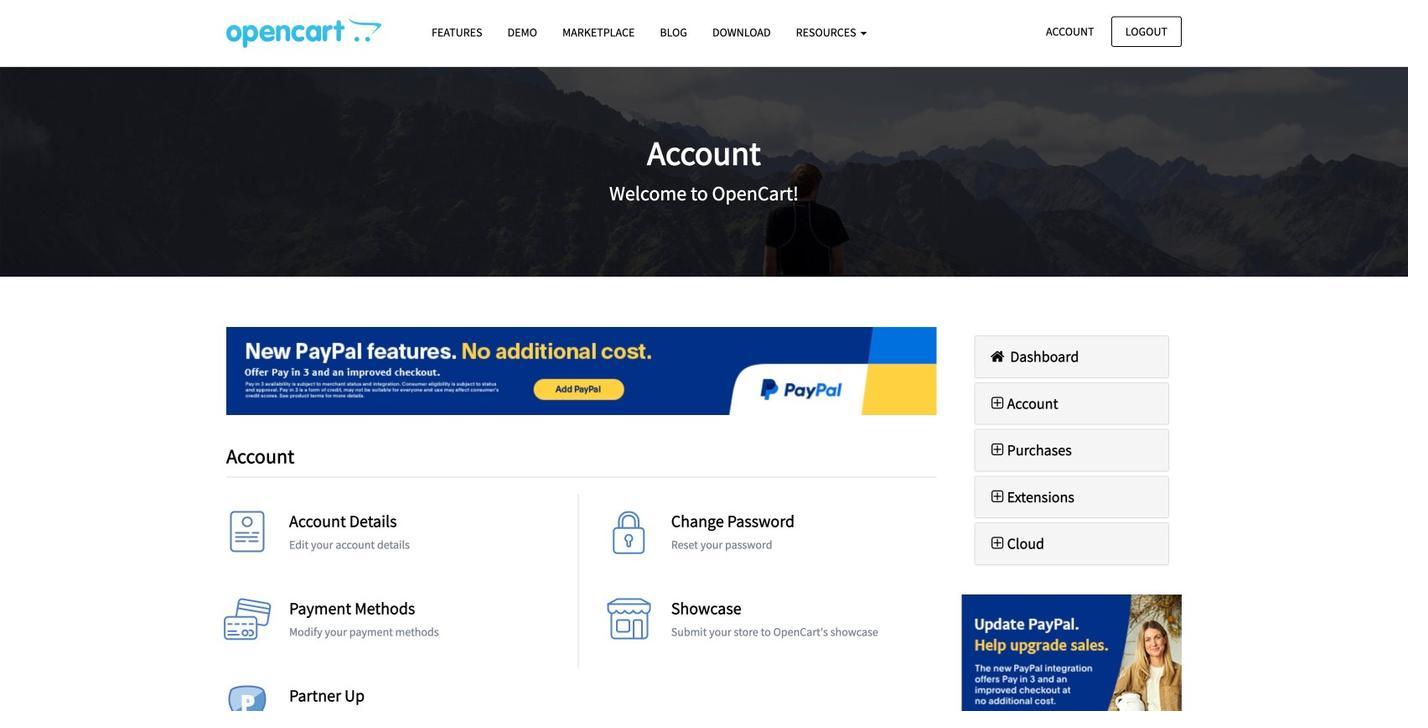 Task type: vqa. For each thing, say whether or not it's contained in the screenshot.
option
no



Task type: describe. For each thing, give the bounding box(es) containing it.
home image
[[988, 349, 1008, 364]]

1 horizontal spatial paypal image
[[962, 594, 1182, 711]]

1 plus square o image from the top
[[988, 489, 1008, 504]]

2 plus square o image from the top
[[988, 536, 1008, 551]]

showcase image
[[604, 598, 655, 649]]

apply to become a partner image
[[222, 686, 273, 711]]



Task type: locate. For each thing, give the bounding box(es) containing it.
2 plus square o image from the top
[[988, 442, 1008, 457]]

account image
[[222, 511, 273, 562]]

0 horizontal spatial paypal image
[[226, 327, 937, 415]]

change password image
[[604, 511, 655, 562]]

1 vertical spatial plus square o image
[[988, 536, 1008, 551]]

plus square o image
[[988, 396, 1008, 411], [988, 442, 1008, 457]]

opencart - your account image
[[226, 18, 382, 48]]

0 vertical spatial plus square o image
[[988, 396, 1008, 411]]

1 plus square o image from the top
[[988, 396, 1008, 411]]

payment methods image
[[222, 598, 273, 649]]

0 vertical spatial paypal image
[[226, 327, 937, 415]]

paypal image
[[226, 327, 937, 415], [962, 594, 1182, 711]]

0 vertical spatial plus square o image
[[988, 489, 1008, 504]]

1 vertical spatial paypal image
[[962, 594, 1182, 711]]

plus square o image
[[988, 489, 1008, 504], [988, 536, 1008, 551]]

1 vertical spatial plus square o image
[[988, 442, 1008, 457]]



